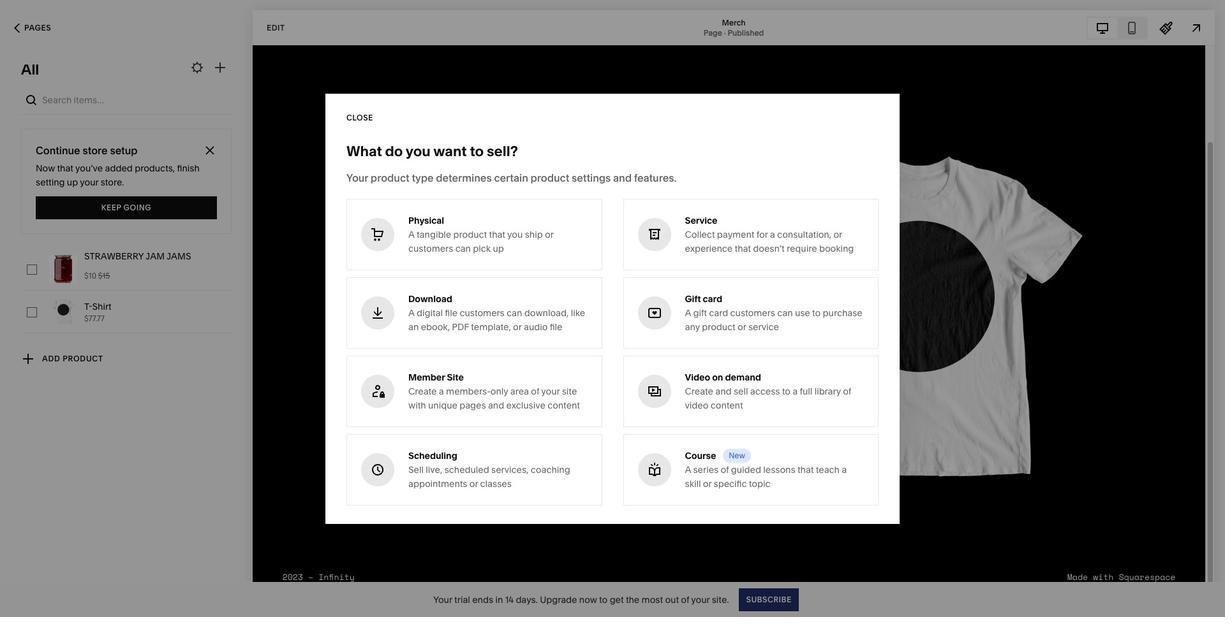 Task type: describe. For each thing, give the bounding box(es) containing it.
that inside service collect payment for a consultation, or experience that doesn't require booking
[[735, 243, 751, 254]]

ship
[[525, 229, 543, 240]]

scheduling sell live, scheduled services, coaching appointments or classes
[[409, 450, 571, 490]]

exclusive
[[507, 400, 546, 411]]

0 vertical spatial card
[[703, 293, 723, 305]]

service collect payment for a consultation, or experience that doesn't require booking
[[685, 215, 854, 254]]

$10
[[84, 271, 96, 281]]

demand
[[726, 372, 762, 383]]

gift card a gift card customers can use to purchase any product or service
[[685, 293, 863, 333]]

can inside download a digital file customers can download, like an ebook, pdf template, or audio file
[[507, 307, 522, 319]]

Search items… text field
[[42, 86, 229, 114]]

your product type determines certain product settings and features.
[[347, 171, 677, 184]]

setting
[[36, 177, 65, 188]]

live,
[[426, 464, 443, 476]]

continue store setup
[[36, 144, 138, 157]]

digital
[[417, 307, 443, 319]]

service
[[749, 321, 779, 333]]

site.
[[712, 595, 729, 606]]

video on demand create and sell access to a full library of video content
[[685, 372, 852, 411]]

experience
[[685, 243, 733, 254]]

$77.77
[[84, 314, 105, 324]]

and inside member site create a members-only area of your site with unique pages and exclusive content
[[488, 400, 505, 411]]

pdf
[[452, 321, 469, 333]]

most
[[642, 595, 663, 606]]

guided
[[732, 464, 762, 476]]

appointments
[[409, 478, 468, 490]]

finish
[[177, 163, 200, 174]]

area
[[511, 386, 529, 397]]

unique
[[428, 400, 458, 411]]

video
[[685, 372, 711, 383]]

type
[[412, 171, 434, 184]]

t-shirt $77.77
[[84, 301, 112, 324]]

skill
[[685, 478, 701, 490]]

continue
[[36, 144, 80, 157]]

you've
[[75, 163, 103, 174]]

site
[[562, 386, 577, 397]]

a inside gift card a gift card customers can use to purchase any product or service
[[685, 307, 692, 319]]

store
[[83, 144, 108, 157]]

going
[[124, 203, 151, 213]]

up inside now that you've added products, finish setting up your store.
[[67, 177, 78, 188]]

customers inside physical a tangible product that you ship or customers can pick up
[[409, 243, 453, 254]]

video
[[685, 400, 709, 411]]

1 vertical spatial file
[[550, 321, 563, 333]]

now
[[580, 595, 597, 606]]

want
[[434, 143, 467, 160]]

on
[[713, 372, 724, 383]]

to inside gift card a gift card customers can use to purchase any product or service
[[813, 307, 821, 319]]

can inside gift card a gift card customers can use to purchase any product or service
[[778, 307, 793, 319]]

lessons
[[764, 464, 796, 476]]

$10 $15
[[84, 271, 110, 281]]

download,
[[525, 307, 569, 319]]

site
[[447, 372, 464, 383]]

gift
[[685, 293, 701, 305]]

now
[[36, 163, 55, 174]]

topic
[[749, 478, 771, 490]]

2 vertical spatial your
[[692, 595, 710, 606]]

of inside video on demand create and sell access to a full library of video content
[[843, 386, 852, 397]]

a inside service collect payment for a consultation, or experience that doesn't require booking
[[770, 229, 776, 240]]

edit
[[267, 23, 285, 32]]

product down do
[[371, 171, 410, 184]]

access
[[751, 386, 780, 397]]

merch page · published
[[704, 18, 764, 37]]

or inside "a series of guided lessons that teach a skill or specific topic"
[[703, 478, 712, 490]]

can inside physical a tangible product that you ship or customers can pick up
[[456, 243, 471, 254]]

1 horizontal spatial and
[[614, 171, 632, 184]]

new
[[729, 451, 746, 461]]

purchase
[[823, 307, 863, 319]]

page
[[704, 28, 723, 37]]

customers inside gift card a gift card customers can use to purchase any product or service
[[731, 307, 776, 319]]

your for your product type determines certain product settings and features.
[[347, 171, 368, 184]]

create inside video on demand create and sell access to a full library of video content
[[685, 386, 714, 397]]

store.
[[101, 177, 124, 188]]

physical a tangible product that you ship or customers can pick up
[[409, 215, 554, 254]]

settings
[[572, 171, 611, 184]]

up inside physical a tangible product that you ship or customers can pick up
[[493, 243, 504, 254]]

to left the sell?
[[470, 143, 484, 160]]

row group containing strawberry jam jams
[[0, 248, 253, 377]]

the
[[626, 595, 640, 606]]

audio
[[524, 321, 548, 333]]

what
[[347, 143, 382, 160]]

a series of guided lessons that teach a skill or specific topic
[[685, 464, 847, 490]]

member site create a members-only area of your site with unique pages and exclusive content
[[409, 372, 580, 411]]

products,
[[135, 163, 175, 174]]

content inside member site create a members-only area of your site with unique pages and exclusive content
[[548, 400, 580, 411]]

an
[[409, 321, 419, 333]]

doesn't
[[754, 243, 785, 254]]

that inside now that you've added products, finish setting up your store.
[[57, 163, 73, 174]]

a inside physical a tangible product that you ship or customers can pick up
[[409, 229, 415, 240]]

or inside gift card a gift card customers can use to purchase any product or service
[[738, 321, 747, 333]]

ends
[[473, 595, 494, 606]]

course
[[685, 450, 716, 462]]

scheduling
[[409, 450, 458, 462]]

add product button
[[14, 348, 113, 371]]

t-
[[84, 301, 92, 313]]

you inside physical a tangible product that you ship or customers can pick up
[[508, 229, 523, 240]]

strawberry jam jams
[[84, 251, 191, 262]]

of inside member site create a members-only area of your site with unique pages and exclusive content
[[531, 386, 540, 397]]

trial
[[455, 595, 470, 606]]

a inside video on demand create and sell access to a full library of video content
[[793, 386, 798, 397]]

keep going button
[[36, 197, 217, 220]]

product inside gift card a gift card customers can use to purchase any product or service
[[702, 321, 736, 333]]



Task type: vqa. For each thing, say whether or not it's contained in the screenshot.
Project
no



Task type: locate. For each thing, give the bounding box(es) containing it.
create inside member site create a members-only area of your site with unique pages and exclusive content
[[409, 386, 437, 397]]

that
[[57, 163, 73, 174], [489, 229, 506, 240], [735, 243, 751, 254], [798, 464, 814, 476]]

of up specific
[[721, 464, 729, 476]]

1 vertical spatial your
[[434, 595, 452, 606]]

0 vertical spatial up
[[67, 177, 78, 188]]

·
[[724, 28, 726, 37]]

to right use
[[813, 307, 821, 319]]

member
[[409, 372, 445, 383]]

0 horizontal spatial content
[[548, 400, 580, 411]]

certain
[[494, 171, 528, 184]]

0 horizontal spatial file
[[445, 307, 458, 319]]

1 vertical spatial and
[[716, 386, 732, 397]]

0 horizontal spatial create
[[409, 386, 437, 397]]

and inside video on demand create and sell access to a full library of video content
[[716, 386, 732, 397]]

or inside scheduling sell live, scheduled services, coaching appointments or classes
[[470, 478, 478, 490]]

out
[[665, 595, 679, 606]]

only
[[491, 386, 508, 397]]

a inside download a digital file customers can download, like an ebook, pdf template, or audio file
[[409, 307, 415, 319]]

content
[[548, 400, 580, 411], [711, 400, 743, 411]]

or inside service collect payment for a consultation, or experience that doesn't require booking
[[834, 229, 843, 240]]

1 horizontal spatial file
[[550, 321, 563, 333]]

1 horizontal spatial create
[[685, 386, 714, 397]]

your left the trial
[[434, 595, 452, 606]]

or left audio
[[513, 321, 522, 333]]

a right teach
[[842, 464, 847, 476]]

file down download,
[[550, 321, 563, 333]]

card right 'gift'
[[709, 307, 729, 319]]

tangible
[[417, 229, 452, 240]]

collect
[[685, 229, 715, 240]]

your trial ends in 14 days. upgrade now to get the most out of your site.
[[434, 595, 729, 606]]

to left full
[[783, 386, 791, 397]]

require
[[787, 243, 818, 254]]

pages button
[[0, 14, 65, 42]]

a up unique at bottom left
[[439, 386, 444, 397]]

a up the "skill"
[[685, 464, 692, 476]]

content inside video on demand create and sell access to a full library of video content
[[711, 400, 743, 411]]

of right area
[[531, 386, 540, 397]]

0 vertical spatial and
[[614, 171, 632, 184]]

sell
[[409, 464, 424, 476]]

added
[[105, 163, 133, 174]]

your inside member site create a members-only area of your site with unique pages and exclusive content
[[542, 386, 560, 397]]

pick
[[473, 243, 491, 254]]

download
[[409, 293, 452, 305]]

2 horizontal spatial and
[[716, 386, 732, 397]]

customers inside download a digital file customers can download, like an ebook, pdf template, or audio file
[[460, 307, 505, 319]]

1 vertical spatial up
[[493, 243, 504, 254]]

that left teach
[[798, 464, 814, 476]]

customers down "tangible"
[[409, 243, 453, 254]]

a
[[770, 229, 776, 240], [439, 386, 444, 397], [793, 386, 798, 397], [842, 464, 847, 476]]

product up the pick
[[454, 229, 487, 240]]

features.
[[634, 171, 677, 184]]

can left use
[[778, 307, 793, 319]]

2 vertical spatial and
[[488, 400, 505, 411]]

customers up the template,
[[460, 307, 505, 319]]

your left the site
[[542, 386, 560, 397]]

2 content from the left
[[711, 400, 743, 411]]

get
[[610, 595, 624, 606]]

1 horizontal spatial up
[[493, 243, 504, 254]]

0 horizontal spatial can
[[456, 243, 471, 254]]

or right "ship"
[[545, 229, 554, 240]]

keep going
[[101, 203, 151, 213]]

coaching
[[531, 464, 571, 476]]

series
[[694, 464, 719, 476]]

scheduled
[[445, 464, 489, 476]]

0 horizontal spatial customers
[[409, 243, 453, 254]]

of right out
[[681, 595, 690, 606]]

1 horizontal spatial content
[[711, 400, 743, 411]]

your down the you've in the top left of the page
[[80, 177, 98, 188]]

merch
[[722, 18, 746, 27]]

pages
[[24, 23, 51, 33]]

1 horizontal spatial customers
[[460, 307, 505, 319]]

teach
[[816, 464, 840, 476]]

close button
[[347, 107, 373, 130]]

row group
[[0, 248, 253, 377]]

your for your trial ends in 14 days. upgrade now to get the most out of your site.
[[434, 595, 452, 606]]

or down series
[[703, 478, 712, 490]]

0 horizontal spatial you
[[406, 143, 431, 160]]

card up 'gift'
[[703, 293, 723, 305]]

payment
[[717, 229, 755, 240]]

days.
[[516, 595, 538, 606]]

$15
[[98, 271, 110, 281]]

or inside physical a tangible product that you ship or customers can pick up
[[545, 229, 554, 240]]

services,
[[492, 464, 529, 476]]

customers
[[409, 243, 453, 254], [460, 307, 505, 319], [731, 307, 776, 319]]

your down what
[[347, 171, 368, 184]]

a
[[409, 229, 415, 240], [409, 307, 415, 319], [685, 307, 692, 319], [685, 464, 692, 476]]

1 create from the left
[[409, 386, 437, 397]]

0 vertical spatial your
[[80, 177, 98, 188]]

0 horizontal spatial and
[[488, 400, 505, 411]]

your for of
[[542, 386, 560, 397]]

to left get
[[600, 595, 608, 606]]

2 create from the left
[[685, 386, 714, 397]]

product
[[371, 171, 410, 184], [531, 171, 570, 184], [454, 229, 487, 240], [702, 321, 736, 333]]

product down 'gift'
[[702, 321, 736, 333]]

or left service
[[738, 321, 747, 333]]

1 horizontal spatial can
[[507, 307, 522, 319]]

0 vertical spatial file
[[445, 307, 458, 319]]

or down scheduled
[[470, 478, 478, 490]]

customers up service
[[731, 307, 776, 319]]

members-
[[446, 386, 491, 397]]

pages
[[460, 400, 486, 411]]

a left full
[[793, 386, 798, 397]]

and right settings at the top
[[614, 171, 632, 184]]

1 horizontal spatial your
[[434, 595, 452, 606]]

of
[[531, 386, 540, 397], [843, 386, 852, 397], [721, 464, 729, 476], [681, 595, 690, 606]]

a right the for
[[770, 229, 776, 240]]

to inside video on demand create and sell access to a full library of video content
[[783, 386, 791, 397]]

0 vertical spatial you
[[406, 143, 431, 160]]

edit button
[[259, 16, 293, 40]]

download a digital file customers can download, like an ebook, pdf template, or audio file
[[409, 293, 585, 333]]

service
[[685, 215, 718, 226]]

any
[[685, 321, 700, 333]]

up right the pick
[[493, 243, 504, 254]]

that down payment
[[735, 243, 751, 254]]

a inside "a series of guided lessons that teach a skill or specific topic"
[[842, 464, 847, 476]]

2 horizontal spatial your
[[692, 595, 710, 606]]

14
[[505, 595, 514, 606]]

product
[[63, 354, 103, 364]]

0 horizontal spatial up
[[67, 177, 78, 188]]

a left 'gift'
[[685, 307, 692, 319]]

to
[[470, 143, 484, 160], [813, 307, 821, 319], [783, 386, 791, 397], [600, 595, 608, 606]]

close
[[347, 113, 373, 123]]

that inside "a series of guided lessons that teach a skill or specific topic"
[[798, 464, 814, 476]]

0 vertical spatial your
[[347, 171, 368, 184]]

up
[[67, 177, 78, 188], [493, 243, 504, 254]]

1 horizontal spatial your
[[542, 386, 560, 397]]

or
[[545, 229, 554, 240], [834, 229, 843, 240], [513, 321, 522, 333], [738, 321, 747, 333], [470, 478, 478, 490], [703, 478, 712, 490]]

that inside physical a tangible product that you ship or customers can pick up
[[489, 229, 506, 240]]

your for up
[[80, 177, 98, 188]]

jams
[[167, 251, 191, 262]]

full
[[800, 386, 813, 397]]

1 vertical spatial you
[[508, 229, 523, 240]]

jam
[[146, 251, 165, 262]]

product right certain
[[531, 171, 570, 184]]

2 horizontal spatial can
[[778, 307, 793, 319]]

create down member
[[409, 386, 437, 397]]

that down the continue
[[57, 163, 73, 174]]

add product
[[42, 354, 103, 364]]

that up the pick
[[489, 229, 506, 240]]

1 vertical spatial your
[[542, 386, 560, 397]]

you left "ship"
[[508, 229, 523, 240]]

can
[[456, 243, 471, 254], [507, 307, 522, 319], [778, 307, 793, 319]]

of inside "a series of guided lessons that teach a skill or specific topic"
[[721, 464, 729, 476]]

or inside download a digital file customers can download, like an ebook, pdf template, or audio file
[[513, 321, 522, 333]]

a inside member site create a members-only area of your site with unique pages and exclusive content
[[439, 386, 444, 397]]

of right library
[[843, 386, 852, 397]]

0 horizontal spatial your
[[80, 177, 98, 188]]

a inside "a series of guided lessons that teach a skill or specific topic"
[[685, 464, 692, 476]]

add
[[42, 354, 60, 364]]

all
[[21, 61, 39, 79]]

create down video
[[685, 386, 714, 397]]

content down the site
[[548, 400, 580, 411]]

can left the pick
[[456, 243, 471, 254]]

what do you want to sell?
[[347, 143, 518, 160]]

a down physical
[[409, 229, 415, 240]]

up down the you've in the top left of the page
[[67, 177, 78, 188]]

you right do
[[406, 143, 431, 160]]

file up pdf
[[445, 307, 458, 319]]

tab list
[[1089, 18, 1147, 38]]

a up an at the bottom left of page
[[409, 307, 415, 319]]

your left site.
[[692, 595, 710, 606]]

and down on
[[716, 386, 732, 397]]

sell
[[734, 386, 749, 397]]

do
[[385, 143, 403, 160]]

can up the template,
[[507, 307, 522, 319]]

with
[[409, 400, 426, 411]]

0 horizontal spatial your
[[347, 171, 368, 184]]

keep
[[101, 203, 121, 213]]

or up booking
[[834, 229, 843, 240]]

1 content from the left
[[548, 400, 580, 411]]

now that you've added products, finish setting up your store.
[[36, 163, 200, 188]]

1 horizontal spatial you
[[508, 229, 523, 240]]

like
[[571, 307, 585, 319]]

content down sell
[[711, 400, 743, 411]]

and down only
[[488, 400, 505, 411]]

in
[[496, 595, 503, 606]]

2 horizontal spatial customers
[[731, 307, 776, 319]]

1 vertical spatial card
[[709, 307, 729, 319]]

sell?
[[487, 143, 518, 160]]

product inside physical a tangible product that you ship or customers can pick up
[[454, 229, 487, 240]]

ebook,
[[421, 321, 450, 333]]

published
[[728, 28, 764, 37]]

specific
[[714, 478, 747, 490]]

your inside now that you've added products, finish setting up your store.
[[80, 177, 98, 188]]



